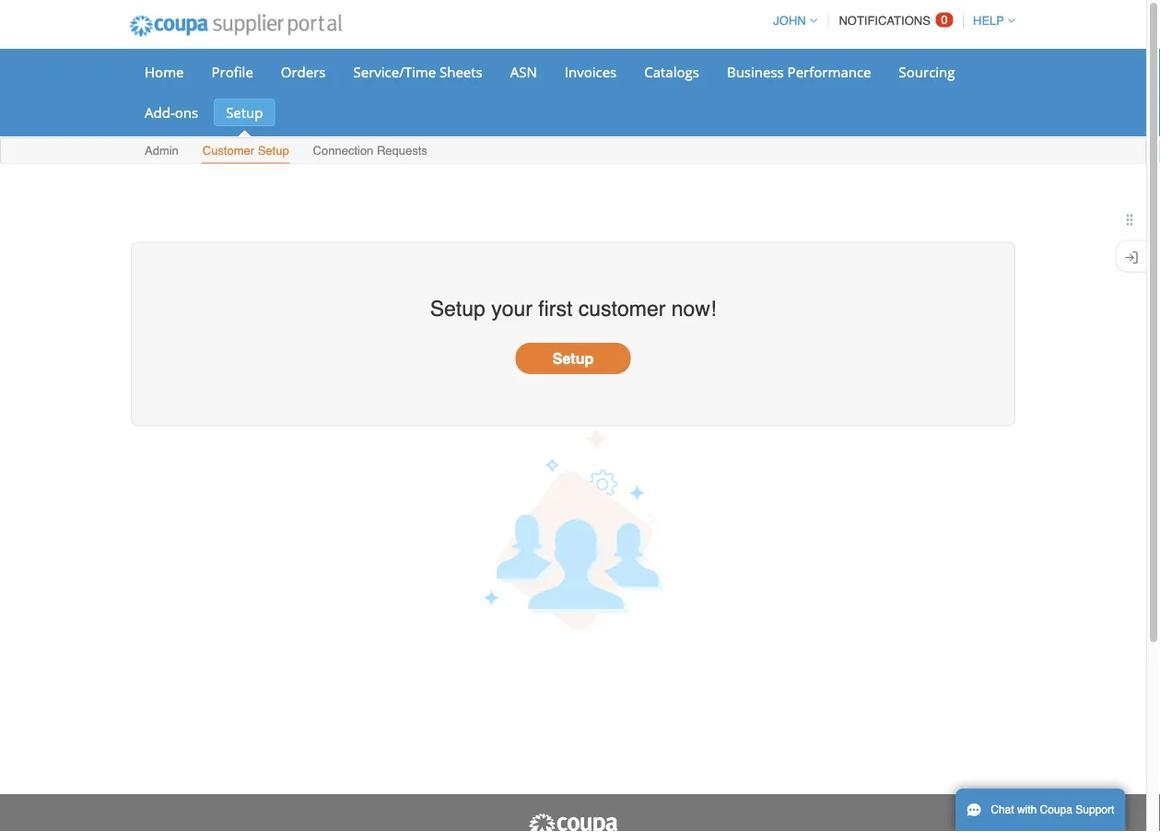 Task type: describe. For each thing, give the bounding box(es) containing it.
admin link
[[144, 140, 180, 164]]

service/time sheets link
[[342, 58, 495, 86]]

customer setup link
[[202, 140, 290, 164]]

admin
[[145, 144, 179, 158]]

sheets
[[440, 62, 483, 81]]

help link
[[965, 14, 1016, 28]]

add-ons link
[[133, 99, 210, 126]]

first
[[539, 297, 573, 321]]

setup your first customer now!
[[430, 297, 716, 321]]

support
[[1076, 804, 1115, 817]]

orders
[[281, 62, 326, 81]]

help
[[973, 14, 1005, 28]]

sourcing link
[[887, 58, 967, 86]]

invoices
[[565, 62, 617, 81]]

setup button
[[516, 343, 631, 374]]

service/time sheets
[[353, 62, 483, 81]]

home link
[[133, 58, 196, 86]]

chat with coupa support
[[991, 804, 1115, 817]]

setup left the your
[[430, 297, 486, 321]]

notifications
[[839, 14, 931, 28]]

catalogs
[[645, 62, 700, 81]]

home
[[145, 62, 184, 81]]

business
[[727, 62, 784, 81]]

chat with coupa support button
[[956, 789, 1126, 831]]

connection
[[313, 144, 374, 158]]



Task type: locate. For each thing, give the bounding box(es) containing it.
customer setup
[[203, 144, 289, 158]]

setup inside setup link
[[226, 103, 263, 122]]

1 horizontal spatial coupa supplier portal image
[[527, 813, 619, 831]]

requests
[[377, 144, 428, 158]]

with
[[1018, 804, 1037, 817]]

customer
[[579, 297, 666, 321]]

sourcing
[[899, 62, 955, 81]]

setup inside setup "button"
[[553, 350, 594, 367]]

business performance link
[[715, 58, 883, 86]]

navigation containing notifications 0
[[765, 3, 1016, 39]]

profile link
[[200, 58, 265, 86]]

0 vertical spatial coupa supplier portal image
[[117, 3, 355, 49]]

0
[[941, 13, 948, 27]]

add-
[[145, 103, 175, 122]]

0 horizontal spatial coupa supplier portal image
[[117, 3, 355, 49]]

orders link
[[269, 58, 338, 86]]

customer
[[203, 144, 254, 158]]

navigation
[[765, 3, 1016, 39]]

chat
[[991, 804, 1014, 817]]

add-ons
[[145, 103, 198, 122]]

connection requests
[[313, 144, 428, 158]]

ons
[[175, 103, 198, 122]]

1 vertical spatial coupa supplier portal image
[[527, 813, 619, 831]]

coupa
[[1040, 804, 1073, 817]]

service/time
[[353, 62, 436, 81]]

john link
[[765, 14, 817, 28]]

setup right customer
[[258, 144, 289, 158]]

asn link
[[498, 58, 549, 86]]

invoices link
[[553, 58, 629, 86]]

connection requests link
[[312, 140, 428, 164]]

notifications 0
[[839, 13, 948, 28]]

asn
[[510, 62, 537, 81]]

coupa supplier portal image
[[117, 3, 355, 49], [527, 813, 619, 831]]

business performance
[[727, 62, 872, 81]]

setup down setup your first customer now!
[[553, 350, 594, 367]]

your
[[491, 297, 533, 321]]

john
[[774, 14, 806, 28]]

setup
[[226, 103, 263, 122], [258, 144, 289, 158], [430, 297, 486, 321], [553, 350, 594, 367]]

setup link
[[214, 99, 275, 126]]

now!
[[672, 297, 716, 321]]

performance
[[788, 62, 872, 81]]

catalogs link
[[633, 58, 711, 86]]

setup inside 'customer setup' link
[[258, 144, 289, 158]]

profile
[[212, 62, 253, 81]]

setup up customer setup
[[226, 103, 263, 122]]



Task type: vqa. For each thing, say whether or not it's contained in the screenshot.
Connection Requests on the left top
yes



